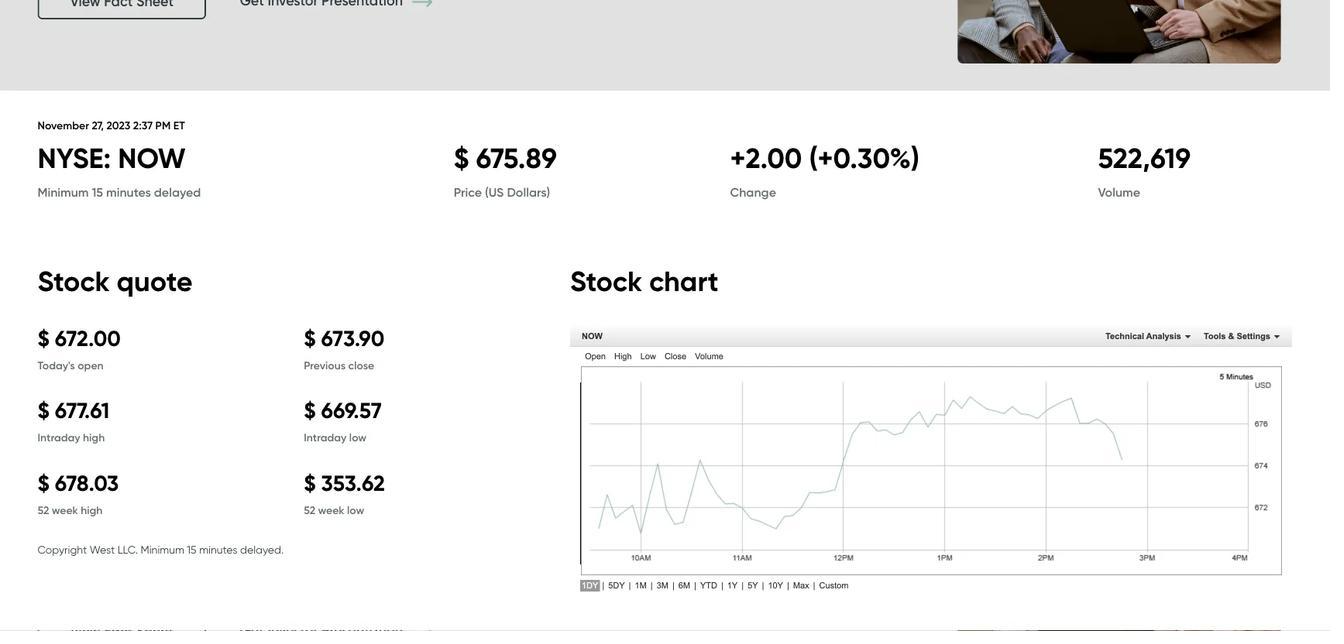 Task type: locate. For each thing, give the bounding box(es) containing it.
week inside the $ 678.03 52 week high
[[52, 504, 78, 517]]

0 horizontal spatial stock
[[38, 264, 110, 299]]

0 horizontal spatial week
[[52, 504, 78, 517]]

1 vertical spatial minimum
[[141, 543, 184, 556]]

low
[[349, 431, 366, 444], [347, 504, 364, 517]]

stock chart
[[570, 264, 719, 299]]

november 27, 2023 2:37 pm et
[[38, 119, 185, 132]]

intraday inside $ 677.61 intraday high
[[38, 431, 80, 444]]

stock quote
[[38, 264, 193, 299]]

$ up price
[[454, 141, 469, 176]]

$ up previous
[[304, 325, 316, 352]]

678.03
[[55, 470, 119, 497]]

2 intraday from the left
[[304, 431, 347, 444]]

volume
[[1098, 184, 1141, 200]]

low down 353.62
[[347, 504, 364, 517]]

$ inside $ 677.61 intraday high
[[38, 397, 49, 424]]

$ inside the $ 672.00 today's open
[[38, 325, 49, 352]]

$
[[454, 141, 469, 176], [38, 325, 49, 352], [304, 325, 316, 352], [38, 397, 49, 424], [304, 397, 316, 424], [38, 470, 49, 497], [304, 470, 316, 497]]

0 vertical spatial 15
[[92, 184, 103, 200]]

pm
[[155, 119, 171, 132]]

1 vertical spatial low
[[347, 504, 364, 517]]

0 horizontal spatial intraday
[[38, 431, 80, 444]]

$ left 677.61
[[38, 397, 49, 424]]

2 stock from the left
[[570, 264, 642, 299]]

0 vertical spatial low
[[349, 431, 366, 444]]

0 horizontal spatial 15
[[92, 184, 103, 200]]

price (us dollars)
[[454, 184, 550, 200]]

$ left 678.03
[[38, 470, 49, 497]]

1 horizontal spatial stock
[[570, 264, 642, 299]]

$ for $ 678.03 52 week high
[[38, 470, 49, 497]]

minutes left delayed.
[[199, 543, 238, 556]]

15 right llc.
[[187, 543, 197, 556]]

week for 678.03
[[52, 504, 78, 517]]

minimum
[[38, 184, 89, 200], [141, 543, 184, 556]]

chart
[[649, 264, 719, 299]]

0 vertical spatial minutes
[[106, 184, 151, 200]]

intraday inside $ 669.57 intraday low
[[304, 431, 347, 444]]

673.90
[[321, 325, 385, 352]]

1 horizontal spatial minimum
[[141, 543, 184, 556]]

0 horizontal spatial minutes
[[106, 184, 151, 200]]

0 horizontal spatial minimum
[[38, 184, 89, 200]]

1 stock from the left
[[38, 264, 110, 299]]

1 horizontal spatial minutes
[[199, 543, 238, 556]]

2 week from the left
[[318, 504, 344, 517]]

$ for $ 673.90 previous close
[[304, 325, 316, 352]]

1 horizontal spatial 52
[[304, 504, 315, 517]]

intraday down 677.61
[[38, 431, 80, 444]]

delayed.
[[240, 543, 284, 556]]

52 inside the $ 678.03 52 week high
[[38, 504, 49, 517]]

1 52 from the left
[[38, 504, 49, 517]]

minimum right llc.
[[141, 543, 184, 556]]

+2.00
[[730, 141, 802, 176]]

intraday
[[38, 431, 80, 444], [304, 431, 347, 444]]

1 vertical spatial high
[[81, 504, 103, 517]]

15 down nyse: now
[[92, 184, 103, 200]]

2:37
[[133, 119, 153, 132]]

low down 669.57
[[349, 431, 366, 444]]

high inside the $ 678.03 52 week high
[[81, 504, 103, 517]]

week
[[52, 504, 78, 517], [318, 504, 344, 517]]

0 horizontal spatial 52
[[38, 504, 49, 517]]

intraday for 669.57
[[304, 431, 347, 444]]

$ inside the $ 678.03 52 week high
[[38, 470, 49, 497]]

minutes down nyse: now
[[106, 184, 151, 200]]

low inside $ 353.62 52 week low
[[347, 504, 364, 517]]

low inside $ 669.57 intraday low
[[349, 431, 366, 444]]

2 52 from the left
[[304, 504, 315, 517]]

52
[[38, 504, 49, 517], [304, 504, 315, 517]]

$ inside $ 669.57 intraday low
[[304, 397, 316, 424]]

high inside $ 677.61 intraday high
[[83, 431, 105, 444]]

$ 673.90 previous close
[[304, 325, 385, 372]]

$ left 669.57
[[304, 397, 316, 424]]

$ inside $ 353.62 52 week low
[[304, 470, 316, 497]]

1 vertical spatial minutes
[[199, 543, 238, 556]]

open
[[78, 359, 103, 372]]

$ 678.03 52 week high
[[38, 470, 119, 517]]

1 vertical spatial 15
[[187, 543, 197, 556]]

$ for $ 677.61 intraday high
[[38, 397, 49, 424]]

high down 677.61
[[83, 431, 105, 444]]

previous
[[304, 359, 346, 372]]

1 horizontal spatial week
[[318, 504, 344, 517]]

llc.
[[118, 543, 138, 556]]

52 for $ 353.62
[[304, 504, 315, 517]]

27,
[[92, 119, 104, 132]]

minimum down nyse:
[[38, 184, 89, 200]]

week down 353.62
[[318, 504, 344, 517]]

intraday for 677.61
[[38, 431, 80, 444]]

high down 678.03
[[81, 504, 103, 517]]

high
[[83, 431, 105, 444], [81, 504, 103, 517]]

et
[[173, 119, 185, 132]]

52 inside $ 353.62 52 week low
[[304, 504, 315, 517]]

1 week from the left
[[52, 504, 78, 517]]

week inside $ 353.62 52 week low
[[318, 504, 344, 517]]

669.57
[[321, 397, 382, 424]]

1 horizontal spatial intraday
[[304, 431, 347, 444]]

677.61
[[55, 397, 109, 424]]

52 for $ 678.03
[[38, 504, 49, 517]]

week down 678.03
[[52, 504, 78, 517]]

0 vertical spatial high
[[83, 431, 105, 444]]

15
[[92, 184, 103, 200], [187, 543, 197, 556]]

$ inside the $ 673.90 previous close
[[304, 325, 316, 352]]

minutes
[[106, 184, 151, 200], [199, 543, 238, 556]]

1 intraday from the left
[[38, 431, 80, 444]]

$ up "today's"
[[38, 325, 49, 352]]

copyright
[[38, 543, 87, 556]]

$ left 353.62
[[304, 470, 316, 497]]

intraday down 669.57
[[304, 431, 347, 444]]

stock
[[38, 264, 110, 299], [570, 264, 642, 299]]



Task type: describe. For each thing, give the bounding box(es) containing it.
$ for $ 353.62 52 week low
[[304, 470, 316, 497]]

copyright west llc. minimum 15 minutes delayed.
[[38, 543, 284, 556]]

522,619
[[1098, 141, 1191, 176]]

close
[[348, 359, 374, 372]]

(+0.30%)
[[809, 141, 920, 176]]

$ 669.57 intraday low
[[304, 397, 382, 444]]

west
[[90, 543, 115, 556]]

$ 675.89
[[454, 141, 557, 176]]

nyse:
[[38, 141, 111, 176]]

675.89
[[476, 141, 557, 176]]

change
[[730, 184, 776, 200]]

price
[[454, 184, 482, 200]]

672.00
[[55, 325, 121, 352]]

november
[[38, 119, 89, 132]]

quote
[[117, 264, 193, 299]]

$ 677.61 intraday high
[[38, 397, 109, 444]]

$ 672.00 today's open
[[38, 325, 121, 372]]

353.62
[[321, 470, 385, 497]]

today's
[[38, 359, 75, 372]]

1 horizontal spatial 15
[[187, 543, 197, 556]]

+2.00 (+0.30%)
[[730, 141, 920, 176]]

stock for stock chart
[[570, 264, 642, 299]]

dollars)
[[507, 184, 550, 200]]

0 vertical spatial minimum
[[38, 184, 89, 200]]

$ for $ 672.00 today's open
[[38, 325, 49, 352]]

week for 353.62
[[318, 504, 344, 517]]

minimum 15 minutes delayed
[[38, 184, 201, 200]]

delayed
[[154, 184, 201, 200]]

(us
[[485, 184, 504, 200]]

$ for $ 669.57 intraday low
[[304, 397, 316, 424]]

$ 353.62 52 week low
[[304, 470, 385, 517]]

stock for stock quote
[[38, 264, 110, 299]]

now
[[118, 141, 186, 176]]

nyse: now
[[38, 141, 186, 176]]

$ for $ 675.89
[[454, 141, 469, 176]]

2023
[[107, 119, 130, 132]]



Task type: vqa. For each thing, say whether or not it's contained in the screenshot.


